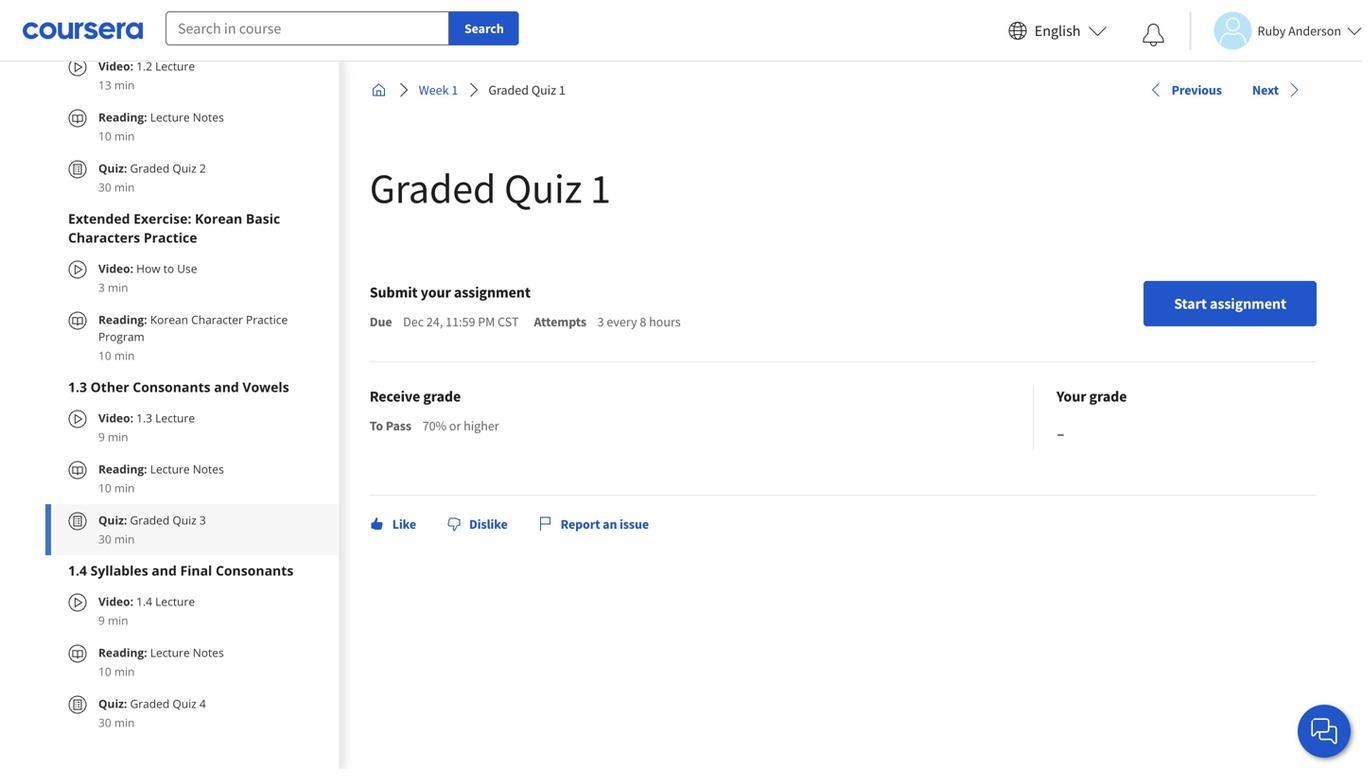 Task type: locate. For each thing, give the bounding box(es) containing it.
quiz inside the quiz: graded quiz 3 30 min
[[172, 512, 196, 528]]

grade right your
[[1089, 387, 1127, 406]]

1 10 from the top
[[98, 128, 111, 144]]

1 vertical spatial reading: lecture notes 10 min
[[98, 461, 224, 496]]

reading: up the program
[[98, 312, 150, 327]]

min
[[114, 77, 135, 93], [114, 128, 135, 144], [114, 179, 135, 195], [108, 280, 128, 295], [114, 348, 135, 363], [108, 429, 128, 445], [114, 480, 135, 496], [114, 531, 135, 547], [108, 613, 128, 628], [114, 664, 135, 679], [114, 715, 135, 730]]

2 quiz: from the top
[[98, 512, 127, 528]]

practice right character
[[246, 312, 288, 327]]

2 vertical spatial quiz:
[[98, 696, 127, 711]]

1 30 from the top
[[98, 179, 111, 195]]

10 for video: 1.4 lecture 9 min
[[98, 664, 111, 679]]

extended
[[68, 210, 130, 228]]

3 notes from the top
[[193, 645, 224, 660]]

3 up final
[[199, 512, 206, 528]]

3 reading: lecture notes 10 min from the top
[[98, 645, 224, 679]]

practice down exercise:
[[144, 228, 197, 246]]

1.3 inside dropdown button
[[68, 378, 87, 396]]

graded inside the quiz: graded quiz 3 30 min
[[130, 512, 170, 528]]

notes up 4
[[193, 645, 224, 660]]

reading: down video: 1.4 lecture 9 min
[[98, 645, 147, 660]]

0 vertical spatial korean
[[195, 210, 242, 228]]

3 reading: from the top
[[98, 461, 147, 477]]

0 vertical spatial 1.3
[[68, 378, 87, 396]]

video: inside video: 1.3 lecture 9 min
[[98, 410, 133, 426]]

0 horizontal spatial and
[[152, 561, 177, 579]]

9 down other on the left of the page
[[98, 429, 105, 445]]

assignment inside button
[[1210, 294, 1287, 313]]

1.4
[[68, 561, 87, 579], [136, 594, 152, 609]]

30 inside 'quiz: graded quiz 4 30 min'
[[98, 715, 111, 730]]

10
[[98, 128, 111, 144], [98, 348, 111, 363], [98, 480, 111, 496], [98, 664, 111, 679]]

video: how to use 3 min
[[98, 261, 197, 295]]

consonants
[[133, 378, 211, 396], [216, 561, 294, 579]]

1 horizontal spatial 1.3
[[136, 410, 152, 426]]

min inside 'quiz: graded quiz 4 30 min'
[[114, 715, 135, 730]]

korean inside extended exercise: korean basic characters practice
[[195, 210, 242, 228]]

notes
[[193, 109, 224, 125], [193, 461, 224, 477], [193, 645, 224, 660]]

lecture down 1.4 syllables and final consonants
[[155, 594, 195, 609]]

video: left how
[[98, 261, 133, 276]]

0 vertical spatial practice
[[144, 228, 197, 246]]

lecture inside video: 1.4 lecture 9 min
[[155, 594, 195, 609]]

quiz: inside 'quiz: graded quiz 4 30 min'
[[98, 696, 127, 711]]

practice inside extended exercise: korean basic characters practice
[[144, 228, 197, 246]]

cst
[[498, 313, 519, 330]]

graded inside 'quiz: graded quiz 4 30 min'
[[130, 696, 170, 711]]

1 horizontal spatial and
[[214, 378, 239, 396]]

reading: down the 13
[[98, 109, 147, 125]]

receive
[[370, 387, 420, 406]]

0 horizontal spatial 3
[[98, 280, 105, 295]]

0 horizontal spatial assignment
[[454, 283, 531, 302]]

reading: lecture notes 10 min up quiz: graded quiz 2 30 min
[[98, 109, 224, 144]]

lecture inside video: 1.3 lecture 9 min
[[155, 410, 195, 426]]

0 horizontal spatial 1.3
[[68, 378, 87, 396]]

2 notes from the top
[[193, 461, 224, 477]]

start
[[1174, 294, 1207, 313]]

consonants up video: 1.3 lecture 9 min
[[133, 378, 211, 396]]

consonants right final
[[216, 561, 294, 579]]

dec
[[403, 313, 424, 330]]

video: 1.3 lecture 9 min
[[98, 410, 195, 445]]

1.3 down 1.3 other consonants and vowels
[[136, 410, 152, 426]]

and inside dropdown button
[[152, 561, 177, 579]]

30
[[98, 179, 111, 195], [98, 531, 111, 547], [98, 715, 111, 730]]

submit
[[370, 283, 418, 302]]

korean character practice program
[[98, 312, 288, 344]]

3 every 8 hours
[[598, 313, 681, 330]]

1 grade from the left
[[423, 387, 461, 406]]

2 grade from the left
[[1089, 387, 1127, 406]]

to
[[163, 261, 174, 276]]

quiz: for syllables
[[98, 696, 127, 711]]

week 1 link
[[411, 73, 466, 107]]

1.3 left other on the left of the page
[[68, 378, 87, 396]]

reading:
[[98, 109, 147, 125], [98, 312, 150, 327], [98, 461, 147, 477], [98, 645, 147, 660]]

0 horizontal spatial 1
[[452, 81, 458, 98]]

lecture right 1.2
[[155, 58, 195, 74]]

0 vertical spatial and
[[214, 378, 239, 396]]

10 down the 13
[[98, 128, 111, 144]]

receive grade
[[370, 387, 461, 406]]

11:59
[[446, 313, 475, 330]]

grade up 70% at the bottom left of the page
[[423, 387, 461, 406]]

basic
[[246, 210, 280, 228]]

0 vertical spatial 30
[[98, 179, 111, 195]]

0 horizontal spatial grade
[[423, 387, 461, 406]]

1 notes from the top
[[193, 109, 224, 125]]

2 9 from the top
[[98, 613, 105, 628]]

30 inside the quiz: graded quiz 3 30 min
[[98, 531, 111, 547]]

9 inside video: 1.3 lecture 9 min
[[98, 429, 105, 445]]

1.4 inside dropdown button
[[68, 561, 87, 579]]

lecture down video: 1.4 lecture 9 min
[[150, 645, 190, 660]]

min inside video: 1.2 lecture 13 min
[[114, 77, 135, 93]]

3 quiz: from the top
[[98, 696, 127, 711]]

reading: lecture notes 10 min up 'quiz: graded quiz 4 30 min'
[[98, 645, 224, 679]]

10 down the program
[[98, 348, 111, 363]]

1 horizontal spatial consonants
[[216, 561, 294, 579]]

quiz:
[[98, 160, 127, 176], [98, 512, 127, 528], [98, 696, 127, 711]]

0 vertical spatial reading: lecture notes 10 min
[[98, 109, 224, 144]]

1 horizontal spatial practice
[[246, 312, 288, 327]]

30 for other
[[98, 531, 111, 547]]

consonants inside 1.4 syllables and final consonants dropdown button
[[216, 561, 294, 579]]

and
[[214, 378, 239, 396], [152, 561, 177, 579]]

video: inside video: 1.2 lecture 13 min
[[98, 58, 133, 74]]

9 for other
[[98, 429, 105, 445]]

or
[[449, 417, 461, 434]]

lecture down 1.3 other consonants and vowels
[[155, 410, 195, 426]]

reading: lecture notes 10 min up the quiz: graded quiz 3 30 min
[[98, 461, 224, 496]]

1 vertical spatial and
[[152, 561, 177, 579]]

3 down characters
[[98, 280, 105, 295]]

min inside quiz: graded quiz 2 30 min
[[114, 179, 135, 195]]

3 left every at top
[[598, 313, 604, 330]]

Search in course text field
[[166, 11, 449, 45]]

extended exercise: korean basic characters practice button
[[68, 209, 317, 247]]

every
[[607, 313, 637, 330]]

ruby anderson button
[[1190, 12, 1362, 50]]

9
[[98, 429, 105, 445], [98, 613, 105, 628]]

other
[[90, 378, 129, 396]]

2 video: from the top
[[98, 261, 133, 276]]

video: inside video: how to use 3 min
[[98, 261, 133, 276]]

quiz inside quiz: graded quiz 2 30 min
[[172, 160, 196, 176]]

1.2
[[136, 58, 152, 74]]

0 horizontal spatial korean
[[150, 312, 188, 327]]

3 inside video: how to use 3 min
[[98, 280, 105, 295]]

1 vertical spatial korean
[[150, 312, 188, 327]]

0 vertical spatial 3
[[98, 280, 105, 295]]

notes up 2
[[193, 109, 224, 125]]

1 vertical spatial notes
[[193, 461, 224, 477]]

10 up 'quiz: graded quiz 4 30 min'
[[98, 664, 111, 679]]

9 for syllables
[[98, 613, 105, 628]]

video: inside video: 1.4 lecture 9 min
[[98, 594, 133, 609]]

report an issue button
[[530, 507, 657, 541]]

graded for 1.3 lecture
[[130, 512, 170, 528]]

3
[[98, 280, 105, 295], [598, 313, 604, 330], [199, 512, 206, 528]]

korean down video: how to use 3 min
[[150, 312, 188, 327]]

0 vertical spatial consonants
[[133, 378, 211, 396]]

quiz: up syllables
[[98, 512, 127, 528]]

1 vertical spatial 1.3
[[136, 410, 152, 426]]

1 quiz: from the top
[[98, 160, 127, 176]]

1 vertical spatial 30
[[98, 531, 111, 547]]

how
[[136, 261, 160, 276]]

2 horizontal spatial 1
[[590, 162, 611, 214]]

notes down video: 1.3 lecture 9 min
[[193, 461, 224, 477]]

assignment up pm
[[454, 283, 531, 302]]

and left final
[[152, 561, 177, 579]]

1 vertical spatial quiz:
[[98, 512, 127, 528]]

graded inside quiz: graded quiz 2 30 min
[[130, 160, 170, 176]]

next
[[1252, 81, 1279, 98]]

0 vertical spatial quiz:
[[98, 160, 127, 176]]

-
[[1057, 416, 1065, 449]]

1
[[452, 81, 458, 98], [559, 81, 566, 98], [590, 162, 611, 214]]

2 30 from the top
[[98, 531, 111, 547]]

korean left the basic
[[195, 210, 242, 228]]

2 reading: lecture notes 10 min from the top
[[98, 461, 224, 496]]

quiz: for other
[[98, 512, 127, 528]]

week 1
[[419, 81, 458, 98]]

practice
[[144, 228, 197, 246], [246, 312, 288, 327]]

lecture down video: 1.3 lecture 9 min
[[150, 461, 190, 477]]

3 inside the quiz: graded quiz 3 30 min
[[199, 512, 206, 528]]

1 horizontal spatial grade
[[1089, 387, 1127, 406]]

1 horizontal spatial 3
[[199, 512, 206, 528]]

1 reading: from the top
[[98, 109, 147, 125]]

video:
[[98, 58, 133, 74], [98, 261, 133, 276], [98, 410, 133, 426], [98, 594, 133, 609]]

video: 1.2 lecture 13 min
[[98, 58, 195, 93]]

final
[[180, 561, 212, 579]]

submit your assignment
[[370, 283, 531, 302]]

0 horizontal spatial consonants
[[133, 378, 211, 396]]

10 up the quiz: graded quiz 3 30 min
[[98, 480, 111, 496]]

korean
[[195, 210, 242, 228], [150, 312, 188, 327]]

4 reading: from the top
[[98, 645, 147, 660]]

quiz
[[531, 81, 556, 98], [172, 160, 196, 176], [504, 162, 582, 214], [172, 512, 196, 528], [172, 696, 196, 711]]

reading: lecture notes 10 min for and
[[98, 645, 224, 679]]

quiz: inside the quiz: graded quiz 3 30 min
[[98, 512, 127, 528]]

reading: lecture notes 10 min
[[98, 109, 224, 144], [98, 461, 224, 496], [98, 645, 224, 679]]

3 10 from the top
[[98, 480, 111, 496]]

exercise:
[[133, 210, 191, 228]]

search
[[464, 20, 504, 37]]

10 for video: 1.3 lecture 9 min
[[98, 480, 111, 496]]

9 inside video: 1.4 lecture 9 min
[[98, 613, 105, 628]]

3 video: from the top
[[98, 410, 133, 426]]

quiz: left 4
[[98, 696, 127, 711]]

2 vertical spatial notes
[[193, 645, 224, 660]]

4 video: from the top
[[98, 594, 133, 609]]

quiz: up the extended
[[98, 160, 127, 176]]

4 10 from the top
[[98, 664, 111, 679]]

video: down syllables
[[98, 594, 133, 609]]

like
[[392, 516, 416, 533]]

lecture
[[155, 58, 195, 74], [150, 109, 190, 125], [155, 410, 195, 426], [150, 461, 190, 477], [155, 594, 195, 609], [150, 645, 190, 660]]

1 horizontal spatial 1.4
[[136, 594, 152, 609]]

3 30 from the top
[[98, 715, 111, 730]]

9 down syllables
[[98, 613, 105, 628]]

assignment right start
[[1210, 294, 1287, 313]]

home image
[[372, 82, 387, 97]]

graded quiz 1
[[488, 81, 566, 98], [370, 162, 611, 214]]

0 horizontal spatial 1.4
[[68, 561, 87, 579]]

1 horizontal spatial assignment
[[1210, 294, 1287, 313]]

assignment
[[454, 283, 531, 302], [1210, 294, 1287, 313]]

quiz inside 'quiz: graded quiz 4 30 min'
[[172, 696, 196, 711]]

1 vertical spatial 9
[[98, 613, 105, 628]]

1 horizontal spatial korean
[[195, 210, 242, 228]]

and left vowels
[[214, 378, 239, 396]]

1 video: from the top
[[98, 58, 133, 74]]

1 vertical spatial 1.4
[[136, 594, 152, 609]]

pm
[[478, 313, 495, 330]]

1 vertical spatial consonants
[[216, 561, 294, 579]]

grade
[[423, 387, 461, 406], [1089, 387, 1127, 406]]

extended exercise: korean basic characters practice
[[68, 210, 280, 246]]

2 vertical spatial 30
[[98, 715, 111, 730]]

program
[[98, 329, 144, 344]]

use
[[177, 261, 197, 276]]

2 vertical spatial reading: lecture notes 10 min
[[98, 645, 224, 679]]

2 vertical spatial 3
[[199, 512, 206, 528]]

1 vertical spatial 3
[[598, 313, 604, 330]]

dislike button
[[439, 507, 515, 541]]

1.4 left syllables
[[68, 561, 87, 579]]

graded
[[488, 81, 529, 98], [130, 160, 170, 176], [370, 162, 496, 214], [130, 512, 170, 528], [130, 696, 170, 711]]

0 vertical spatial notes
[[193, 109, 224, 125]]

10 for video: 1.2 lecture 13 min
[[98, 128, 111, 144]]

video: 1.4 lecture 9 min
[[98, 594, 195, 628]]

1 vertical spatial practice
[[246, 312, 288, 327]]

video: up the 13
[[98, 58, 133, 74]]

1 9 from the top
[[98, 429, 105, 445]]

0 vertical spatial 1.4
[[68, 561, 87, 579]]

reading: down video: 1.3 lecture 9 min
[[98, 461, 147, 477]]

1.4 down syllables
[[136, 594, 152, 609]]

chat with us image
[[1309, 716, 1339, 746]]

0 horizontal spatial practice
[[144, 228, 197, 246]]

video: down other on the left of the page
[[98, 410, 133, 426]]

0 vertical spatial 9
[[98, 429, 105, 445]]



Task type: describe. For each thing, give the bounding box(es) containing it.
1.3 inside video: 1.3 lecture 9 min
[[136, 410, 152, 426]]

10 min
[[98, 348, 135, 363]]

grade for receive grade
[[423, 387, 461, 406]]

notes for final
[[193, 645, 224, 660]]

vowels
[[243, 378, 289, 396]]

quiz for video: 1.2 lecture 13 min
[[172, 160, 196, 176]]

pass
[[386, 417, 411, 434]]

characters
[[68, 228, 140, 246]]

previous button
[[1141, 73, 1230, 107]]

2 10 from the top
[[98, 348, 111, 363]]

previous
[[1172, 81, 1222, 98]]

korean inside "korean character practice program"
[[150, 312, 188, 327]]

issue
[[620, 516, 649, 533]]

reading: for 1.3 lecture
[[98, 461, 147, 477]]

2 horizontal spatial 3
[[598, 313, 604, 330]]

quiz for video: 1.4 lecture 9 min
[[172, 696, 196, 711]]

quiz: graded quiz 2 30 min
[[98, 160, 206, 195]]

2 reading: from the top
[[98, 312, 150, 327]]

4
[[199, 696, 206, 711]]

70%
[[422, 417, 447, 434]]

1.4 syllables and final consonants button
[[68, 561, 317, 580]]

start assignment button
[[1144, 281, 1317, 326]]

due
[[370, 313, 392, 330]]

to pass
[[370, 417, 411, 434]]

1 horizontal spatial 1
[[559, 81, 566, 98]]

english button
[[1001, 0, 1115, 61]]

anderson
[[1288, 22, 1341, 39]]

hours
[[649, 313, 681, 330]]

video: for exercise:
[[98, 261, 133, 276]]

next button
[[1245, 73, 1309, 107]]

character
[[191, 312, 243, 327]]

your grade
[[1057, 387, 1127, 406]]

higher
[[464, 417, 499, 434]]

an
[[603, 516, 617, 533]]

report
[[561, 516, 600, 533]]

min inside video: how to use 3 min
[[108, 280, 128, 295]]

dislike
[[469, 516, 508, 533]]

1.3 other consonants and vowels button
[[68, 377, 317, 396]]

start assignment
[[1174, 294, 1287, 313]]

graded quiz 1 link
[[481, 73, 573, 107]]

video: for syllables
[[98, 594, 133, 609]]

coursera image
[[23, 15, 143, 46]]

1.3 other consonants and vowels
[[68, 378, 289, 396]]

min inside video: 1.3 lecture 9 min
[[108, 429, 128, 445]]

min inside the quiz: graded quiz 3 30 min
[[114, 531, 135, 547]]

0 vertical spatial graded quiz 1
[[488, 81, 566, 98]]

consonants inside 1.3 other consonants and vowels dropdown button
[[133, 378, 211, 396]]

8
[[640, 313, 646, 330]]

1.4 inside video: 1.4 lecture 9 min
[[136, 594, 152, 609]]

quiz: graded quiz 3 30 min
[[98, 512, 206, 547]]

min inside video: 1.4 lecture 9 min
[[108, 613, 128, 628]]

reading: for 1.4 lecture
[[98, 645, 147, 660]]

video: for other
[[98, 410, 133, 426]]

reading: lecture notes 10 min for consonants
[[98, 461, 224, 496]]

1 vertical spatial graded quiz 1
[[370, 162, 611, 214]]

graded for 1.4 lecture
[[130, 696, 170, 711]]

ruby anderson
[[1258, 22, 1341, 39]]

dec 24, 11:59 pm cst
[[403, 313, 519, 330]]

your
[[1057, 387, 1086, 406]]

week
[[419, 81, 449, 98]]

ruby
[[1258, 22, 1286, 39]]

quiz for video: 1.3 lecture 9 min
[[172, 512, 196, 528]]

like button
[[362, 507, 424, 541]]

show notifications image
[[1142, 24, 1165, 46]]

notes for and
[[193, 461, 224, 477]]

english
[[1035, 21, 1081, 40]]

attempts
[[534, 313, 586, 330]]

70% or higher
[[422, 417, 499, 434]]

your
[[421, 283, 451, 302]]

and inside dropdown button
[[214, 378, 239, 396]]

graded for 1.2 lecture
[[130, 160, 170, 176]]

report an issue
[[561, 516, 649, 533]]

quiz: inside quiz: graded quiz 2 30 min
[[98, 160, 127, 176]]

1 inside "link"
[[452, 81, 458, 98]]

syllables
[[90, 561, 148, 579]]

to
[[370, 417, 383, 434]]

1.4 syllables and final consonants
[[68, 561, 294, 579]]

search button
[[449, 11, 519, 45]]

grade for your grade
[[1089, 387, 1127, 406]]

13
[[98, 77, 111, 93]]

practice inside "korean character practice program"
[[246, 312, 288, 327]]

lecture down video: 1.2 lecture 13 min on the top of the page
[[150, 109, 190, 125]]

lecture inside video: 1.2 lecture 13 min
[[155, 58, 195, 74]]

2
[[199, 160, 206, 176]]

1 reading: lecture notes 10 min from the top
[[98, 109, 224, 144]]

quiz: graded quiz 4 30 min
[[98, 696, 206, 730]]

24,
[[427, 313, 443, 330]]

30 inside quiz: graded quiz 2 30 min
[[98, 179, 111, 195]]

30 for syllables
[[98, 715, 111, 730]]

reading: for 1.2 lecture
[[98, 109, 147, 125]]



Task type: vqa. For each thing, say whether or not it's contained in the screenshot.
the master's to the left
no



